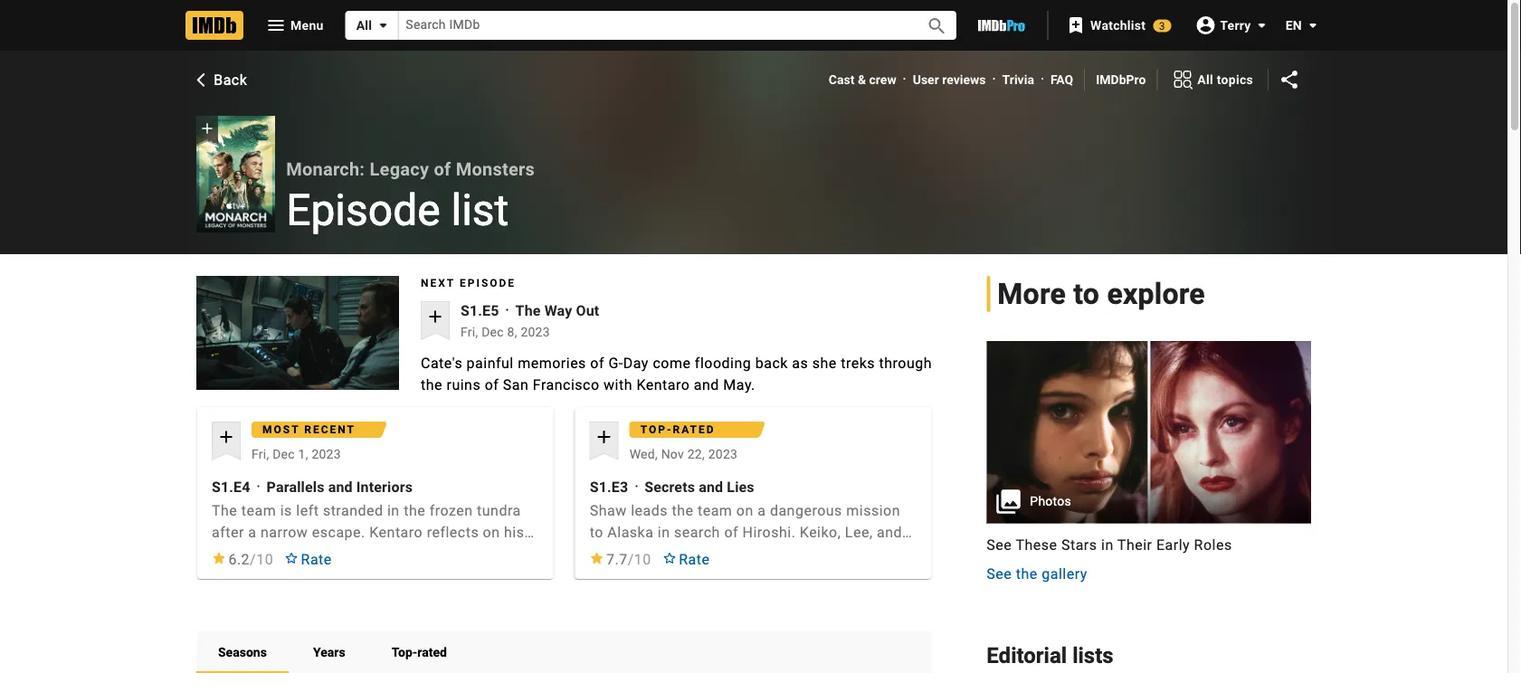 Task type: locate. For each thing, give the bounding box(es) containing it.
/ for 7.7
[[628, 551, 634, 568]]

a up relationships.
[[248, 524, 257, 541]]

0 horizontal spatial in
[[387, 502, 400, 519]]

star border inline image
[[284, 553, 299, 564], [662, 553, 677, 564]]

2 horizontal spatial 2023
[[709, 447, 738, 462]]

0 horizontal spatial top-rated
[[392, 645, 447, 660]]

of right legacy
[[434, 158, 451, 180]]

the up after
[[212, 502, 237, 519]]

1 horizontal spatial rate button
[[652, 543, 721, 576]]

the for the team is left stranded in the frozen tundra after a narrow escape. kentaro reflects on his relationships.
[[212, 502, 237, 519]]

0 horizontal spatial 10
[[256, 551, 274, 568]]

add image down next
[[425, 306, 446, 327]]

0 vertical spatial see
[[987, 537, 1012, 554]]

all right categories icon
[[1198, 72, 1214, 87]]

and
[[694, 376, 720, 393], [328, 478, 353, 496], [699, 478, 724, 496], [877, 524, 903, 541]]

the down cate's
[[421, 376, 443, 393]]

2 arrow drop down image from the left
[[1303, 14, 1324, 36]]

wed, nov 22, 2023
[[630, 447, 738, 462]]

2 see from the top
[[987, 566, 1012, 583]]

wed,
[[630, 447, 658, 462]]

see left the gallery
[[987, 566, 1012, 583]]

1 horizontal spatial kentaro
[[637, 376, 690, 393]]

0 horizontal spatial a
[[248, 524, 257, 541]]

the inside the team is left stranded in the frozen tundra after a narrow escape. kentaro reflects on his relationships.
[[212, 502, 237, 519]]

arrow drop down image right menu
[[372, 14, 394, 36]]

0 vertical spatial group
[[196, 116, 275, 233]]

dec left 1,
[[273, 447, 295, 462]]

a up hiroshi.
[[758, 502, 766, 519]]

/ inside imdb rating: 7.7 element
[[628, 551, 634, 568]]

/ down the alaska
[[628, 551, 634, 568]]

0 horizontal spatial rate button
[[274, 543, 343, 576]]

early
[[1157, 537, 1191, 554]]

2023
[[521, 325, 550, 339], [312, 447, 341, 462], [709, 447, 738, 462]]

monarch:
[[286, 158, 365, 180]]

0 vertical spatial on
[[737, 502, 754, 519]]

1 / from the left
[[250, 551, 256, 568]]

faq button
[[1051, 71, 1074, 89]]

rate button
[[274, 543, 343, 576], [652, 543, 721, 576]]

0 horizontal spatial rated
[[418, 645, 447, 660]]

10 right the 6.2
[[256, 551, 274, 568]]

the for the way out
[[516, 302, 541, 319]]

1 horizontal spatial on
[[737, 502, 754, 519]]

2023 right 22,
[[709, 447, 738, 462]]

to down hiroshi.
[[773, 545, 787, 563]]

and left lies
[[699, 478, 724, 496]]

the left frozen
[[404, 502, 426, 519]]

share on social media image
[[1279, 69, 1301, 91]]

photos group
[[987, 341, 1312, 524]]

0 vertical spatial top-rated
[[641, 424, 716, 436]]

seasons
[[218, 645, 267, 660]]

0 vertical spatial fri,
[[461, 325, 478, 339]]

star border inline image for 6.2 / 10
[[284, 553, 299, 564]]

dec
[[482, 325, 504, 339], [273, 447, 295, 462]]

2 10 from the left
[[634, 551, 652, 568]]

fri, down "most"
[[252, 447, 269, 462]]

see these stars in their early roles
[[987, 537, 1233, 554]]

way
[[545, 302, 572, 319]]

2023 right 8,
[[521, 325, 550, 339]]

0 horizontal spatial top-
[[392, 645, 418, 660]]

cast & crew button
[[829, 71, 897, 89]]

0 horizontal spatial the
[[212, 502, 237, 519]]

the up the search
[[672, 502, 694, 519]]

0 horizontal spatial team
[[242, 502, 276, 519]]

1 vertical spatial group
[[987, 341, 1312, 585]]

star border inline image left their
[[662, 553, 677, 564]]

the team is left stranded in the frozen tundra after a narrow escape. kentaro reflects on his relationships.
[[212, 502, 525, 563]]

1 vertical spatial rated
[[418, 645, 447, 660]]

dec for 1,
[[273, 447, 295, 462]]

1 horizontal spatial dec
[[482, 325, 504, 339]]

watchlist
[[1091, 18, 1146, 33]]

on down lies
[[737, 502, 754, 519]]

1 horizontal spatial fri,
[[461, 325, 478, 339]]

none field inside all search box
[[399, 11, 906, 39]]

1 horizontal spatial star border inline image
[[662, 553, 677, 564]]

0 horizontal spatial dec
[[273, 447, 295, 462]]

en
[[1286, 18, 1303, 33]]

top-rated inside tab
[[392, 645, 447, 660]]

1 see from the top
[[987, 537, 1012, 554]]

0 horizontal spatial fri,
[[252, 447, 269, 462]]

None field
[[399, 11, 906, 39]]

and up stranded
[[328, 478, 353, 496]]

2 horizontal spatial in
[[1102, 537, 1114, 554]]

1 vertical spatial see
[[987, 566, 1012, 583]]

team left is at the left bottom of page
[[242, 502, 276, 519]]

0 horizontal spatial all
[[356, 18, 372, 33]]

1 horizontal spatial in
[[658, 524, 670, 541]]

1 horizontal spatial a
[[758, 502, 766, 519]]

to up billy
[[590, 524, 604, 541]]

/ for 6.2
[[250, 551, 256, 568]]

2 rate from the left
[[679, 551, 710, 568]]

all
[[356, 18, 372, 33], [1198, 72, 1214, 87]]

a inside the team is left stranded in the frozen tundra after a narrow escape. kentaro reflects on his relationships.
[[248, 524, 257, 541]]

all right menu
[[356, 18, 372, 33]]

10 inside imdb rating: 6.2 element
[[256, 551, 274, 568]]

tab list
[[196, 631, 933, 674]]

arrow drop down image right arrow drop down icon
[[1303, 14, 1324, 36]]

frozen
[[430, 502, 473, 519]]

in left their
[[1102, 537, 1114, 554]]

0 vertical spatial all
[[356, 18, 372, 33]]

seasons tab
[[196, 631, 289, 674]]

1 star border inline image from the left
[[284, 553, 299, 564]]

1 vertical spatial a
[[248, 524, 257, 541]]

10 inside imdb rating: 7.7 element
[[634, 551, 652, 568]]

1 horizontal spatial group
[[987, 341, 1312, 585]]

1 team from the left
[[242, 502, 276, 519]]

group containing see these stars in their early roles
[[987, 341, 1312, 585]]

photos link
[[987, 341, 1312, 524]]

the inside button
[[1016, 566, 1038, 583]]

in
[[387, 502, 400, 519], [658, 524, 670, 541], [1102, 537, 1114, 554]]

1 vertical spatial kentaro
[[370, 524, 423, 541]]

add image left wed,
[[594, 426, 615, 448]]

1 horizontal spatial team
[[698, 502, 733, 519]]

arrow drop down image for en
[[1303, 14, 1324, 36]]

see for see the gallery
[[987, 566, 1012, 583]]

all for all topics
[[1198, 72, 1214, 87]]

1 horizontal spatial all
[[1198, 72, 1214, 87]]

add image
[[198, 119, 216, 138], [425, 306, 446, 327], [215, 426, 237, 448], [594, 426, 615, 448]]

7.7 / 10
[[607, 551, 652, 568]]

10
[[256, 551, 274, 568], [634, 551, 652, 568]]

production art image
[[987, 341, 1312, 524]]

10 right 7.7
[[634, 551, 652, 568]]

2 star border inline image from the left
[[662, 553, 677, 564]]

in down interiors
[[387, 502, 400, 519]]

star border inline image for 7.7 / 10
[[662, 553, 677, 564]]

team up the search
[[698, 502, 733, 519]]

1 vertical spatial dec
[[273, 447, 295, 462]]

1 horizontal spatial rate
[[679, 551, 710, 568]]

may.
[[724, 376, 756, 393]]

search
[[674, 524, 721, 541]]

parallels and interiors
[[267, 478, 413, 496]]

1 horizontal spatial arrow drop down image
[[1303, 14, 1324, 36]]

treks
[[841, 354, 875, 372]]

1 vertical spatial on
[[483, 524, 500, 541]]

to right more
[[1074, 277, 1100, 311]]

1 vertical spatial the
[[212, 502, 237, 519]]

1 vertical spatial all
[[1198, 72, 1214, 87]]

en button
[[1272, 9, 1324, 42]]

0 horizontal spatial star border inline image
[[284, 553, 299, 564]]

see left these
[[987, 537, 1012, 554]]

add image up s1.e4 at the bottom of the page
[[215, 426, 237, 448]]

2 / from the left
[[628, 551, 634, 568]]

1 horizontal spatial 10
[[634, 551, 652, 568]]

all inside button
[[1198, 72, 1214, 87]]

stranded
[[323, 502, 383, 519]]

arrow left image
[[192, 71, 209, 88]]

group
[[196, 116, 275, 233], [987, 341, 1312, 585]]

a
[[758, 502, 766, 519], [248, 524, 257, 541]]

0 horizontal spatial rate
[[301, 551, 332, 568]]

Search IMDb text field
[[399, 11, 906, 39]]

a inside the shaw leads the team on a dangerous mission to alaska in search of hiroshi. keiko, lee, and billy present their findings to general puckett.
[[758, 502, 766, 519]]

1 arrow drop down image from the left
[[372, 14, 394, 36]]

the way out link
[[516, 302, 600, 319]]

see inside button
[[987, 566, 1012, 583]]

their
[[678, 545, 709, 563]]

rated
[[673, 424, 716, 436], [418, 645, 447, 660]]

lies
[[727, 478, 755, 496]]

0 vertical spatial kentaro
[[637, 376, 690, 393]]

top-rated up nov
[[641, 424, 716, 436]]

0 horizontal spatial to
[[590, 524, 604, 541]]

0 vertical spatial a
[[758, 502, 766, 519]]

fri, down s1.e5 on the left of page
[[461, 325, 478, 339]]

2 rate button from the left
[[652, 543, 721, 576]]

secrets and lies
[[645, 478, 755, 496]]

back button
[[192, 69, 247, 91]]

rate button down narrow
[[274, 543, 343, 576]]

1 horizontal spatial rated
[[673, 424, 716, 436]]

rate down the search
[[679, 551, 710, 568]]

faq
[[1051, 72, 1074, 87]]

fri,
[[461, 325, 478, 339], [252, 447, 269, 462]]

top-rated right years
[[392, 645, 447, 660]]

0 vertical spatial top-
[[641, 424, 673, 436]]

in down leads
[[658, 524, 670, 541]]

in inside the team is left stranded in the frozen tundra after a narrow escape. kentaro reflects on his relationships.
[[387, 502, 400, 519]]

0 horizontal spatial /
[[250, 551, 256, 568]]

on left his on the bottom left of page
[[483, 524, 500, 541]]

kentaro down interiors
[[370, 524, 423, 541]]

s1.e4
[[212, 478, 250, 496]]

terry button
[[1186, 9, 1273, 41]]

puckett.
[[847, 545, 904, 563]]

categories image
[[1173, 69, 1194, 91]]

2 vertical spatial to
[[773, 545, 787, 563]]

0 vertical spatial the
[[516, 302, 541, 319]]

add image for fri, dec 8, 2023
[[425, 306, 446, 327]]

of down painful
[[485, 376, 499, 393]]

see
[[987, 537, 1012, 554], [987, 566, 1012, 583]]

the inside the team is left stranded in the frozen tundra after a narrow escape. kentaro reflects on his relationships.
[[404, 502, 426, 519]]

0 horizontal spatial on
[[483, 524, 500, 541]]

the down these
[[1016, 566, 1038, 583]]

/ inside imdb rating: 6.2 element
[[250, 551, 256, 568]]

0 vertical spatial to
[[1074, 277, 1100, 311]]

in inside the shaw leads the team on a dangerous mission to alaska in search of hiroshi. keiko, lee, and billy present their findings to general puckett.
[[658, 524, 670, 541]]

of up findings
[[725, 524, 739, 541]]

she
[[813, 354, 837, 372]]

nov
[[661, 447, 684, 462]]

all for all
[[356, 18, 372, 33]]

tab list containing seasons
[[196, 631, 933, 674]]

submit search image
[[927, 15, 948, 37]]

arrow drop down image
[[372, 14, 394, 36], [1303, 14, 1324, 36]]

s1.e5
[[461, 302, 499, 319]]

come
[[653, 354, 691, 372]]

crew
[[870, 72, 897, 87]]

2 team from the left
[[698, 502, 733, 519]]

arrow drop down image inside the en button
[[1303, 14, 1324, 36]]

all button
[[345, 11, 399, 40]]

years tab
[[289, 631, 370, 674]]

star border inline image down narrow
[[284, 553, 299, 564]]

rate down escape.
[[301, 551, 332, 568]]

with
[[604, 376, 633, 393]]

1 rate from the left
[[301, 551, 332, 568]]

0 horizontal spatial kentaro
[[370, 524, 423, 541]]

kentaro down come
[[637, 376, 690, 393]]

list
[[451, 185, 509, 235]]

1 rate button from the left
[[274, 543, 343, 576]]

keiko,
[[800, 524, 841, 541]]

10 for 6.2 / 10
[[256, 551, 274, 568]]

top- up wed,
[[641, 424, 673, 436]]

top-rated tab
[[370, 631, 469, 674]]

0 horizontal spatial arrow drop down image
[[372, 14, 394, 36]]

/ right star inline image
[[250, 551, 256, 568]]

see for see these stars in their early roles
[[987, 537, 1012, 554]]

rate button for narrow
[[274, 543, 343, 576]]

dec left 8,
[[482, 325, 504, 339]]

7.7
[[607, 551, 628, 568]]

parallels
[[267, 478, 325, 496]]

rate button down the search
[[652, 543, 721, 576]]

secrets
[[645, 478, 695, 496]]

left
[[296, 502, 319, 519]]

the up 8,
[[516, 302, 541, 319]]

explore
[[1108, 277, 1206, 311]]

menu
[[291, 17, 324, 32]]

lee,
[[845, 524, 873, 541]]

memories
[[518, 354, 587, 372]]

and up puckett.
[[877, 524, 903, 541]]

1 vertical spatial top-rated
[[392, 645, 447, 660]]

/
[[250, 551, 256, 568], [628, 551, 634, 568]]

1 10 from the left
[[256, 551, 274, 568]]

1 horizontal spatial /
[[628, 551, 634, 568]]

out
[[576, 302, 600, 319]]

all inside button
[[356, 18, 372, 33]]

star inline image
[[590, 553, 604, 564]]

0 vertical spatial dec
[[482, 325, 504, 339]]

team
[[242, 502, 276, 519], [698, 502, 733, 519]]

and down flooding
[[694, 376, 720, 393]]

roles
[[1195, 537, 1233, 554]]

2023 right 1,
[[312, 447, 341, 462]]

gallery
[[1042, 566, 1088, 583]]

1 vertical spatial top-
[[392, 645, 418, 660]]

back
[[214, 71, 247, 88]]

of
[[434, 158, 451, 180], [591, 354, 605, 372], [485, 376, 499, 393], [725, 524, 739, 541]]

1 horizontal spatial the
[[516, 302, 541, 319]]

1,
[[298, 447, 308, 462]]

arrow drop down image inside all button
[[372, 14, 394, 36]]

1 vertical spatial fri,
[[252, 447, 269, 462]]

0 horizontal spatial 2023
[[312, 447, 341, 462]]

hiroshi.
[[743, 524, 796, 541]]

kentaro
[[637, 376, 690, 393], [370, 524, 423, 541]]

top- right years
[[392, 645, 418, 660]]



Task type: vqa. For each thing, say whether or not it's contained in the screenshot.
the right Fri,
yes



Task type: describe. For each thing, give the bounding box(es) containing it.
topics
[[1217, 72, 1254, 87]]

narrow
[[261, 524, 308, 541]]

2023 for the team is left stranded in the frozen tundra after a narrow escape. kentaro reflects on his relationships.
[[312, 447, 341, 462]]

g-
[[609, 354, 624, 372]]

and inside the shaw leads the team on a dangerous mission to alaska in search of hiroshi. keiko, lee, and billy present their findings to general puckett.
[[877, 524, 903, 541]]

alaska
[[608, 524, 654, 541]]

imdb rating: 6.2 element
[[212, 549, 274, 570]]

the inside the shaw leads the team on a dangerous mission to alaska in search of hiroshi. keiko, lee, and billy present their findings to general puckett.
[[672, 502, 694, 519]]

team inside the shaw leads the team on a dangerous mission to alaska in search of hiroshi. keiko, lee, and billy present their findings to general puckett.
[[698, 502, 733, 519]]

arrow drop down image
[[1252, 14, 1273, 36]]

2 horizontal spatial to
[[1074, 277, 1100, 311]]

account circle image
[[1195, 14, 1217, 36]]

escape.
[[312, 524, 366, 541]]

0 vertical spatial rated
[[673, 424, 716, 436]]

the way out
[[516, 302, 600, 319]]

add image for fri, dec 1, 2023
[[215, 426, 237, 448]]

6.2
[[228, 551, 250, 568]]

kurt russell in monarch: legacy of monsters (2023) image
[[196, 276, 399, 390]]

is
[[280, 502, 292, 519]]

relationships.
[[212, 545, 305, 563]]

legacy
[[370, 158, 429, 180]]

episode
[[460, 277, 516, 290]]

1 horizontal spatial top-rated
[[641, 424, 716, 436]]

dec for 8,
[[482, 325, 504, 339]]

fri, dec 8, 2023
[[461, 325, 550, 339]]

fri, for fri, dec 8, 2023
[[461, 325, 478, 339]]

more
[[998, 277, 1066, 311]]

flooding
[[695, 354, 752, 372]]

trivia
[[1003, 72, 1035, 87]]

next
[[421, 277, 455, 290]]

of inside the shaw leads the team on a dangerous mission to alaska in search of hiroshi. keiko, lee, and billy present their findings to general puckett.
[[725, 524, 739, 541]]

kentaro inside cate's painful memories of g-day come flooding back as she treks through the ruins of san francisco with kentaro and may.
[[637, 376, 690, 393]]

reflects
[[427, 524, 479, 541]]

ruins
[[447, 376, 481, 393]]

findings
[[713, 545, 769, 563]]

1 horizontal spatial 2023
[[521, 325, 550, 339]]

day
[[624, 354, 649, 372]]

8,
[[507, 325, 518, 339]]

on inside the team is left stranded in the frozen tundra after a narrow escape. kentaro reflects on his relationships.
[[483, 524, 500, 541]]

monarch: legacy of monsters
[[286, 158, 535, 180]]

add image down arrow left icon
[[198, 119, 216, 138]]

recent
[[304, 424, 356, 436]]

trivia button
[[1003, 71, 1035, 89]]

&
[[858, 72, 866, 87]]

add image for wed, nov 22, 2023
[[594, 426, 615, 448]]

next episode
[[421, 277, 516, 290]]

6.2 / 10
[[228, 551, 274, 568]]

most
[[263, 424, 300, 436]]

imdb rating: 7.7 element
[[590, 549, 652, 570]]

3
[[1159, 19, 1166, 32]]

1 horizontal spatial to
[[773, 545, 787, 563]]

their
[[1118, 537, 1153, 554]]

star inline image
[[212, 553, 226, 564]]

watchlist image
[[1066, 14, 1087, 36]]

editorial
[[987, 643, 1067, 669]]

rate for narrow
[[301, 551, 332, 568]]

s1.e3
[[590, 478, 628, 496]]

lists
[[1073, 643, 1114, 669]]

all topics button
[[1158, 65, 1268, 94]]

imdbpro
[[1096, 72, 1146, 87]]

through
[[880, 354, 933, 372]]

10 for 7.7 / 10
[[634, 551, 652, 568]]

All search field
[[345, 11, 957, 40]]

present
[[623, 545, 674, 563]]

rated inside tab
[[418, 645, 447, 660]]

cate's
[[421, 354, 463, 372]]

home image
[[186, 11, 244, 40]]

22,
[[688, 447, 705, 462]]

arrow drop down image for all
[[372, 14, 394, 36]]

2023 for shaw leads the team on a dangerous mission to alaska in search of hiroshi. keiko, lee, and billy present their findings to general puckett.
[[709, 447, 738, 462]]

and inside cate's painful memories of g-day come flooding back as she treks through the ruins of san francisco with kentaro and may.
[[694, 376, 720, 393]]

these
[[1016, 537, 1058, 554]]

monarch: legacy of monsters image
[[196, 116, 275, 233]]

1 vertical spatial to
[[590, 524, 604, 541]]

0 horizontal spatial group
[[196, 116, 275, 233]]

menu button
[[251, 11, 338, 40]]

menu image
[[265, 14, 287, 36]]

top- inside tab
[[392, 645, 418, 660]]

fri, for fri, dec 1, 2023
[[252, 447, 269, 462]]

rate button for search
[[652, 543, 721, 576]]

after
[[212, 524, 244, 541]]

user reviews
[[913, 72, 986, 87]]

editorial lists
[[987, 643, 1114, 669]]

back
[[756, 354, 788, 372]]

s1.e5 link
[[461, 302, 499, 319]]

monsters
[[456, 158, 535, 180]]

on inside the shaw leads the team on a dangerous mission to alaska in search of hiroshi. keiko, lee, and billy present their findings to general puckett.
[[737, 502, 754, 519]]

tundra
[[477, 502, 521, 519]]

the inside cate's painful memories of g-day come flooding back as she treks through the ruins of san francisco with kentaro and may.
[[421, 376, 443, 393]]

terry
[[1221, 17, 1252, 32]]

see these stars in their early roles link
[[987, 535, 1312, 556]]

painful
[[467, 354, 514, 372]]

kentaro inside the team is left stranded in the frozen tundra after a narrow escape. kentaro reflects on his relationships.
[[370, 524, 423, 541]]

rate for search
[[679, 551, 710, 568]]

of left the g-
[[591, 354, 605, 372]]

see the gallery
[[987, 566, 1088, 583]]

episode
[[286, 185, 441, 235]]

shaw leads the team on a dangerous mission to alaska in search of hiroshi. keiko, lee, and billy present their findings to general puckett.
[[590, 502, 904, 563]]

shaw
[[590, 502, 627, 519]]

reviews
[[943, 72, 986, 87]]

1 horizontal spatial top-
[[641, 424, 673, 436]]

francisco
[[533, 376, 600, 393]]

team inside the team is left stranded in the frozen tundra after a narrow escape. kentaro reflects on his relationships.
[[242, 502, 276, 519]]

mission
[[847, 502, 901, 519]]

see the gallery button
[[987, 564, 1088, 585]]

photos
[[1031, 494, 1072, 509]]

cate's painful memories of g-day come flooding back as she treks through the ruins of san francisco with kentaro and may.
[[421, 354, 933, 393]]

his
[[504, 524, 525, 541]]

years
[[313, 645, 345, 660]]



